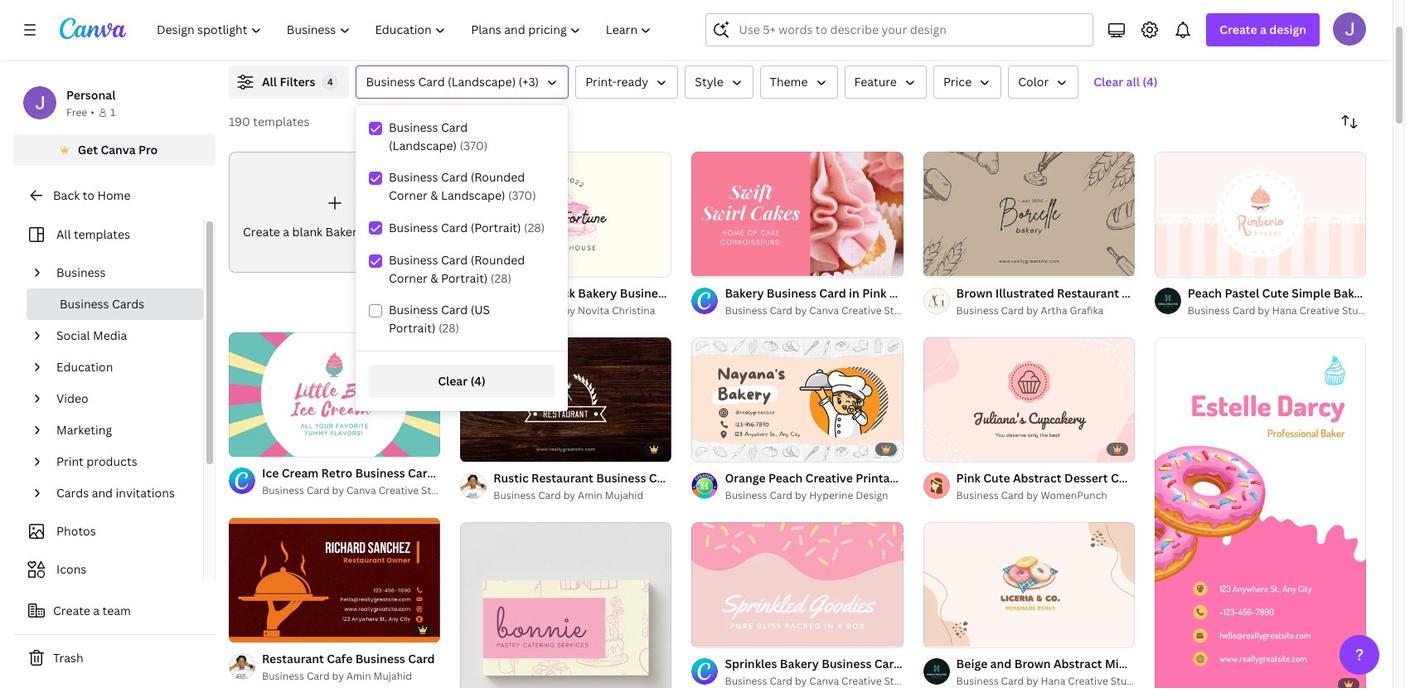 Task type: locate. For each thing, give the bounding box(es) containing it.
marketing link
[[50, 415, 193, 446]]

bakery for black
[[578, 285, 617, 301]]

cute right "pastel"
[[1263, 285, 1289, 301]]

cards down print
[[56, 485, 89, 501]]

pink cute abstract dessert cupcake business card image
[[923, 337, 1135, 462]]

&
[[431, 187, 438, 203], [431, 270, 438, 286]]

clear
[[1094, 74, 1124, 90], [438, 373, 468, 389]]

restaurant inside restaurant cafe business card business card by amin mujahid
[[262, 651, 324, 667]]

restaurant cafe business card image
[[229, 518, 440, 642]]

2 vertical spatial to
[[83, 187, 94, 203]]

mujahid for restaurant
[[605, 489, 644, 503]]

1 vertical spatial &
[[431, 270, 438, 286]]

womenpunch
[[1041, 489, 1108, 503]]

filters
[[280, 74, 315, 90]]

portrait) inside business card (rounded corner & portrait)
[[441, 270, 488, 286]]

1 of 2 for sprinkles bakery business card in pink yellow cute style
[[704, 627, 727, 640]]

portrait)
[[441, 270, 488, 286], [389, 320, 436, 336]]

social
[[56, 328, 90, 343]]

1 of 2 for beige and brown abstract minimalist donuts business card
[[935, 627, 959, 640]]

1 horizontal spatial (4)
[[1143, 74, 1158, 90]]

1 vertical spatial style
[[1014, 656, 1043, 671]]

by inside restaurant cafe business card business card by amin mujahid
[[332, 669, 344, 683]]

1 horizontal spatial (28)
[[491, 270, 512, 286]]

a
[[1260, 22, 1267, 37], [283, 224, 289, 240], [93, 603, 100, 619]]

to right baking
[[299, 26, 312, 44]]

trash
[[53, 650, 83, 666]]

2 vertical spatial create
[[53, 603, 90, 619]]

pink inside pink and black bakery business card business card by novita christina
[[494, 285, 518, 301]]

create inside create a design dropdown button
[[1220, 22, 1258, 37]]

0 vertical spatial templates
[[867, 4, 932, 22]]

(rounded for landscape)
[[471, 169, 525, 185]]

Search search field
[[739, 14, 1083, 46]]

pink inside pink cute abstract dessert cupcake business card business card by womenpunch
[[957, 470, 981, 486]]

business card (rounded corner & landscape)
[[389, 169, 525, 203]]

personal
[[66, 87, 116, 103]]

cute up business card by womenpunch link
[[984, 470, 1011, 486]]

style down ideas
[[695, 74, 724, 90]]

1 of 2 link for pink cute abstract dessert cupcake business card
[[923, 337, 1135, 462]]

social media
[[56, 328, 127, 343]]

0 vertical spatial create
[[1220, 22, 1258, 37]]

0 vertical spatial hana
[[1273, 303, 1297, 317]]

(rounded inside business card (rounded corner & landscape)
[[471, 169, 525, 185]]

of for rustic restaurant business card
[[479, 442, 488, 455]]

and right beige
[[991, 656, 1012, 671]]

photos
[[56, 523, 96, 539]]

bakery catering business card in yellow pink cute illustrative dessert pastry line art image
[[460, 523, 672, 688]]

restaurant inside rustic restaurant business card business card by amin mujahid
[[532, 470, 594, 486]]

by inside peach pastel cute simple bakery busin business card by hana creative studio
[[1258, 303, 1270, 317]]

2 vertical spatial business card by canva creative studio link
[[725, 673, 916, 688]]

1 & from the top
[[431, 187, 438, 203]]

1 horizontal spatial a
[[283, 224, 289, 240]]

sprinkles bakery business card in pink yellow cute style image
[[692, 523, 904, 647]]

mujahid down restaurant cafe business card link
[[374, 669, 412, 683]]

& left 'landscape)'
[[431, 187, 438, 203]]

0 vertical spatial style
[[695, 74, 724, 90]]

team
[[102, 603, 131, 619]]

amin inside restaurant cafe business card business card by amin mujahid
[[347, 669, 371, 683]]

of for brown illustrated restaurant bakery business card
[[942, 257, 951, 269]]

restaurant up grafika
[[1057, 285, 1119, 301]]

1 vertical spatial cute
[[984, 470, 1011, 486]]

and
[[521, 285, 542, 301], [92, 485, 113, 501], [991, 656, 1012, 671]]

1 for sprinkles bakery business card in pink yellow cute style
[[704, 627, 708, 640]]

templates left you
[[867, 4, 932, 22]]

2 vertical spatial templates
[[74, 226, 130, 242]]

1 vertical spatial peach
[[769, 470, 803, 486]]

1 horizontal spatial portrait)
[[441, 270, 488, 286]]

1 vertical spatial templates
[[253, 114, 310, 129]]

1 horizontal spatial create
[[243, 224, 280, 240]]

business inside business link
[[56, 265, 106, 280]]

business card by hana creative studio link down beige
[[957, 673, 1142, 688]]

1 vertical spatial mujahid
[[374, 669, 412, 683]]

with
[[537, 4, 565, 22]]

orange
[[725, 470, 766, 486]]

0 vertical spatial business card by canva creative studio link
[[725, 302, 916, 319]]

personalize
[[988, 4, 1062, 22]]

1 vertical spatial amin
[[347, 669, 371, 683]]

color button
[[1009, 66, 1079, 99]]

2
[[722, 257, 727, 269], [953, 257, 959, 269], [1185, 257, 1190, 269], [259, 437, 264, 450], [490, 442, 495, 455], [953, 442, 959, 455], [259, 623, 264, 635], [722, 627, 727, 640], [953, 627, 959, 640]]

0 horizontal spatial and
[[92, 485, 113, 501]]

studio inside beige and brown abstract minimalist donuts business card business card by hana creative studio
[[1111, 674, 1142, 688]]

1 vertical spatial (4)
[[471, 373, 486, 389]]

for
[[425, 4, 444, 22]]

(4) right all
[[1143, 74, 1158, 90]]

restaurant right rustic
[[532, 470, 594, 486]]

business
[[366, 74, 415, 90], [389, 119, 438, 135], [389, 169, 438, 185], [389, 220, 438, 236], [367, 224, 416, 240], [389, 252, 438, 268], [56, 265, 106, 280], [620, 285, 670, 301], [1164, 285, 1214, 301], [60, 296, 109, 312], [389, 302, 438, 318], [494, 303, 536, 317], [725, 303, 767, 317], [957, 303, 999, 317], [1188, 303, 1230, 317], [596, 470, 646, 486], [962, 470, 1012, 486], [1163, 470, 1212, 486], [262, 484, 304, 498], [494, 489, 536, 503], [725, 489, 767, 503], [957, 489, 999, 503], [355, 651, 405, 667], [822, 656, 872, 671], [1211, 656, 1261, 671], [262, 669, 304, 683], [725, 674, 767, 688], [957, 674, 999, 688]]

card inside business card (rounded corner & portrait)
[[441, 252, 468, 268]]

1 horizontal spatial business card by canva creative studio
[[725, 303, 916, 317]]

1 for peach pastel cute simple bakery busin
[[1167, 257, 1171, 269]]

None search field
[[706, 13, 1094, 46]]

to right out
[[296, 4, 310, 22]]

0 vertical spatial clear
[[1094, 74, 1124, 90]]

0 horizontal spatial a
[[93, 603, 100, 619]]

home
[[97, 187, 131, 203]]

2 for restaurant cafe business card
[[259, 623, 264, 635]]

of for sprinkles bakery business card in pink yellow cute style
[[711, 627, 720, 640]]

1 horizontal spatial mujahid
[[605, 489, 644, 503]]

1 vertical spatial all
[[56, 226, 71, 242]]

1 vertical spatial business card by amin mujahid link
[[262, 668, 435, 685]]

canva inside sprinkles bakery business card in pink yellow cute style business card by canva creative studio
[[810, 674, 839, 688]]

& inside business card (rounded corner & landscape)
[[431, 187, 438, 203]]

pink up business card by womenpunch link
[[957, 470, 981, 486]]

creative inside orange peach creative printable catering business card business card by hyperine design
[[806, 470, 853, 486]]

beige
[[957, 656, 988, 671]]

business
[[615, 4, 671, 22]]

1 horizontal spatial hana
[[1273, 303, 1297, 317]]

0 horizontal spatial create
[[53, 603, 90, 619]]

0 horizontal spatial brown
[[957, 285, 993, 301]]

1 vertical spatial (rounded
[[471, 252, 525, 268]]

canva
[[101, 142, 136, 158], [810, 303, 839, 317], [347, 484, 376, 498], [810, 674, 839, 688]]

1 (rounded from the top
[[471, 169, 525, 185]]

2 vertical spatial cute
[[984, 656, 1011, 671]]

1 horizontal spatial pink
[[918, 656, 942, 671]]

ice cream retro business card in pink teal yellow modern illustrative style image
[[229, 333, 440, 457]]

rustic
[[494, 470, 529, 486]]

create
[[1220, 22, 1258, 37], [243, 224, 280, 240], [53, 603, 90, 619]]

portrait) up (us
[[441, 270, 488, 286]]

all for all templates
[[56, 226, 71, 242]]

1 vertical spatial brown
[[1015, 656, 1051, 671]]

4 filter options selected element
[[322, 74, 339, 90]]

card inside 'business card (landscape) (370)'
[[441, 119, 468, 135]]

all left "filters"
[[262, 74, 277, 90]]

(4)
[[1143, 74, 1158, 90], [471, 373, 486, 389]]

2 horizontal spatial templates
[[867, 4, 932, 22]]

a inside create a team button
[[93, 603, 100, 619]]

0 vertical spatial cute
[[1263, 285, 1289, 301]]

restaurant left cafe at the bottom of page
[[262, 651, 324, 667]]

jacob simon image
[[1333, 12, 1367, 46]]

top level navigation element
[[146, 13, 666, 46]]

create left blank
[[243, 224, 280, 240]]

create inside create a team button
[[53, 603, 90, 619]]

pastel
[[1225, 285, 1260, 301]]

brown
[[957, 285, 993, 301], [1015, 656, 1051, 671]]

0 vertical spatial (rounded
[[471, 169, 525, 185]]

and for cards
[[92, 485, 113, 501]]

create for create a team
[[53, 603, 90, 619]]

0 vertical spatial abstract
[[1013, 470, 1062, 486]]

beige and brown abstract minimalist donuts business card link
[[957, 655, 1291, 673]]

free •
[[66, 105, 94, 119]]

1 horizontal spatial (370)
[[508, 187, 536, 203]]

0 vertical spatial (4)
[[1143, 74, 1158, 90]]

hana
[[1273, 303, 1297, 317], [1041, 674, 1066, 688]]

cafe
[[327, 651, 353, 667]]

1 corner from the top
[[389, 187, 428, 203]]

by
[[564, 303, 576, 317], [795, 303, 807, 317], [1027, 303, 1039, 317], [1258, 303, 1270, 317], [332, 484, 344, 498], [564, 489, 576, 503], [795, 489, 807, 503], [1027, 489, 1039, 503], [332, 669, 344, 683], [795, 674, 807, 688], [1027, 674, 1039, 688]]

create a team
[[53, 603, 131, 619]]

0 vertical spatial all
[[262, 74, 277, 90]]

business card by canva creative studio link for sprinkles bakery business card in pink yellow cute style image
[[725, 673, 916, 688]]

1 vertical spatial (28)
[[491, 270, 512, 286]]

1 horizontal spatial brown
[[1015, 656, 1051, 671]]

1 horizontal spatial style
[[1014, 656, 1043, 671]]

hana inside peach pastel cute simple bakery busin business card by hana creative studio
[[1273, 303, 1297, 317]]

all down back on the top of the page
[[56, 226, 71, 242]]

1 of 2 link for peach pastel cute simple bakery busin
[[1155, 152, 1367, 277]]

abstract left minimalist
[[1054, 656, 1103, 671]]

bakery inside pink and black bakery business card business card by novita christina
[[578, 285, 617, 301]]

rustic restaurant business card image
[[460, 337, 672, 462]]

0 horizontal spatial templates
[[74, 226, 130, 242]]

0 vertical spatial (28)
[[524, 220, 545, 236]]

business inside 'business card (landscape) (370)'
[[389, 119, 438, 135]]

all
[[262, 74, 277, 90], [56, 226, 71, 242]]

1 horizontal spatial all
[[262, 74, 277, 90]]

business card by amin mujahid link down cafe at the bottom of page
[[262, 668, 435, 685]]

1 horizontal spatial and
[[521, 285, 542, 301]]

0 vertical spatial cards
[[112, 296, 144, 312]]

and inside beige and brown abstract minimalist donuts business card business card by hana creative studio
[[991, 656, 1012, 671]]

hana down 'peach pastel cute simple bakery busin' link at right top
[[1273, 303, 1297, 317]]

1 horizontal spatial cards
[[112, 296, 144, 312]]

creative inside beige and brown abstract minimalist donuts business card business card by hana creative studio
[[1068, 674, 1109, 688]]

peach left "pastel"
[[1188, 285, 1222, 301]]

print-ready
[[586, 74, 649, 90]]

2 vertical spatial pink
[[918, 656, 942, 671]]

create down "icons"
[[53, 603, 90, 619]]

0 vertical spatial amin
[[578, 489, 603, 503]]

1 vertical spatial business card by hana creative studio link
[[957, 673, 1142, 688]]

0 horizontal spatial portrait)
[[389, 320, 436, 336]]

abstract
[[1013, 470, 1062, 486], [1054, 656, 1103, 671]]

clear left all
[[1094, 74, 1124, 90]]

1 vertical spatial hana
[[1041, 674, 1066, 688]]

(370) up business card (rounded corner & landscape)
[[460, 138, 488, 153]]

clear down the business card (us portrait)
[[438, 373, 468, 389]]

bakery inside brown illustrated restaurant bakery business card business card by artha grafika
[[1122, 285, 1161, 301]]

a left blank
[[283, 224, 289, 240]]

2 corner from the top
[[389, 270, 428, 286]]

print products
[[56, 454, 137, 469]]

back to home link
[[13, 179, 216, 212]]

business inside create a blank bakery business card element
[[367, 224, 416, 240]]

mujahid
[[605, 489, 644, 503], [374, 669, 412, 683]]

pink left the black on the left
[[494, 285, 518, 301]]

corner inside business card (rounded corner & portrait)
[[389, 270, 428, 286]]

(rounded inside business card (rounded corner & portrait)
[[471, 252, 525, 268]]

templates down back to home
[[74, 226, 130, 242]]

cute inside pink cute abstract dessert cupcake business card business card by womenpunch
[[984, 470, 1011, 486]]

0 vertical spatial peach
[[1188, 285, 1222, 301]]

0 vertical spatial corner
[[389, 187, 428, 203]]

hana down beige and brown abstract minimalist donuts business card 'link'
[[1041, 674, 1066, 688]]

0 vertical spatial a
[[1260, 22, 1267, 37]]

1 vertical spatial create
[[243, 224, 280, 240]]

1 vertical spatial business card by canva creative studio link
[[262, 483, 453, 500]]

and inside pink and black bakery business card business card by novita christina
[[521, 285, 542, 301]]

and left the black on the left
[[521, 285, 542, 301]]

1 horizontal spatial templates
[[253, 114, 310, 129]]

1 vertical spatial a
[[283, 224, 289, 240]]

pink right in
[[918, 656, 942, 671]]

0 vertical spatial business card by hana creative studio link
[[1188, 302, 1374, 319]]

1 of 2 for restaurant cafe business card
[[240, 623, 264, 635]]

1 vertical spatial and
[[92, 485, 113, 501]]

portrait) up clear (4) button
[[389, 320, 436, 336]]

1 vertical spatial restaurant
[[532, 470, 594, 486]]

0 horizontal spatial hana
[[1041, 674, 1066, 688]]

0 horizontal spatial (4)
[[471, 373, 486, 389]]

1 of 2 link for brown illustrated restaurant bakery business card
[[923, 152, 1135, 277]]

business card by hana creative studio link for brown
[[957, 673, 1142, 688]]

brown right beige
[[1015, 656, 1051, 671]]

abstract inside beige and brown abstract minimalist donuts business card business card by hana creative studio
[[1054, 656, 1103, 671]]

0 horizontal spatial restaurant
[[262, 651, 324, 667]]

2 (rounded from the top
[[471, 252, 525, 268]]

business cards
[[60, 296, 144, 312]]

a left "design"
[[1260, 22, 1267, 37]]

tasty
[[447, 4, 480, 22]]

1 horizontal spatial restaurant
[[532, 470, 594, 486]]

business inside peach pastel cute simple bakery busin business card by hana creative studio
[[1188, 303, 1230, 317]]

portrait) inside the business card (us portrait)
[[389, 320, 436, 336]]

clear for clear (4)
[[438, 373, 468, 389]]

corner up the business card (us portrait)
[[389, 270, 428, 286]]

0 vertical spatial mujahid
[[605, 489, 644, 503]]

like
[[229, 26, 250, 44]]

0 vertical spatial and
[[521, 285, 542, 301]]

style right beige
[[1014, 656, 1043, 671]]

all filters
[[262, 74, 315, 90]]

0 vertical spatial pink
[[494, 285, 518, 301]]

hungry
[[313, 4, 358, 22]]

business card by canva creative studio
[[725, 303, 916, 317], [262, 484, 453, 498]]

cards down business link
[[112, 296, 144, 312]]

by inside pink cute abstract dessert cupcake business card business card by womenpunch
[[1027, 489, 1039, 503]]

2 & from the top
[[431, 270, 438, 286]]

(370) up (portrait)
[[508, 187, 536, 203]]

card inside peach pastel cute simple bakery busin business card by hana creative studio
[[1233, 303, 1256, 317]]

by inside beige and brown abstract minimalist donuts business card business card by hana creative studio
[[1027, 674, 1039, 688]]

all for all filters
[[262, 74, 277, 90]]

1 vertical spatial (370)
[[508, 187, 536, 203]]

(28) down (portrait)
[[491, 270, 512, 286]]

theme
[[770, 74, 808, 90]]

1 vertical spatial pink
[[957, 470, 981, 486]]

1 for restaurant cafe business card
[[240, 623, 245, 635]]

create inside create a blank bakery business card element
[[243, 224, 280, 240]]

by inside brown illustrated restaurant bakery business card business card by artha grafika
[[1027, 303, 1039, 317]]

brown left "illustrated"
[[957, 285, 993, 301]]

1 horizontal spatial peach
[[1188, 285, 1222, 301]]

0 vertical spatial (370)
[[460, 138, 488, 153]]

Sort by button
[[1333, 105, 1367, 138]]

abstract up business card by womenpunch link
[[1013, 470, 1062, 486]]

a left team
[[93, 603, 100, 619]]

clear inside button
[[438, 373, 468, 389]]

of for restaurant cafe business card
[[247, 623, 257, 635]]

0 horizontal spatial amin
[[347, 669, 371, 683]]

clear inside button
[[1094, 74, 1124, 90]]

pro
[[138, 142, 158, 158]]

mujahid down the rustic restaurant business card link
[[605, 489, 644, 503]]

business card by canva creative studio link for bakery business card in pink and white feminine photo-centric style
[[725, 302, 916, 319]]

business card by amin mujahid link down rustic
[[494, 488, 672, 504]]

2 for brown illustrated restaurant bakery business card
[[953, 257, 959, 269]]

card inside 'button'
[[418, 74, 445, 90]]

1 vertical spatial abstract
[[1054, 656, 1103, 671]]

(28) right (portrait)
[[524, 220, 545, 236]]

blank
[[292, 224, 323, 240]]

corner left 'landscape)'
[[389, 187, 428, 203]]

back to home
[[53, 187, 131, 203]]

icons
[[56, 561, 86, 577]]

1 of 2 for pink cute abstract dessert cupcake business card
[[935, 442, 959, 455]]

a for design
[[1260, 22, 1267, 37]]

0 horizontal spatial style
[[695, 74, 724, 90]]

0 horizontal spatial business card by amin mujahid link
[[262, 668, 435, 685]]

mujahid inside restaurant cafe business card business card by amin mujahid
[[374, 669, 412, 683]]

2 horizontal spatial create
[[1220, 22, 1258, 37]]

orange peach creative printable catering business card link
[[725, 469, 1041, 488]]

0 vertical spatial restaurant
[[1057, 285, 1119, 301]]

(rounded up 'landscape)'
[[471, 169, 525, 185]]

corner for business card (rounded corner & portrait)
[[389, 270, 428, 286]]

1 of 2 for peach pastel cute simple bakery busin
[[1167, 257, 1190, 269]]

0 horizontal spatial business card by hana creative studio link
[[957, 673, 1142, 688]]

cute
[[1263, 285, 1289, 301], [984, 470, 1011, 486], [984, 656, 1011, 671]]

style
[[695, 74, 724, 90], [1014, 656, 1043, 671]]

and down print products
[[92, 485, 113, 501]]

amin down the rustic restaurant business card link
[[578, 489, 603, 503]]

amin
[[578, 489, 603, 503], [347, 669, 371, 683]]

a inside create a design dropdown button
[[1260, 22, 1267, 37]]

1 horizontal spatial business card by hana creative studio link
[[1188, 302, 1374, 319]]

2 for peach pastel cute simple bakery busin
[[1185, 257, 1190, 269]]

(landscape) left (+3)
[[448, 74, 516, 90]]

(rounded down (portrait)
[[471, 252, 525, 268]]

0 vertical spatial portrait)
[[441, 270, 488, 286]]

(landscape) up business card (rounded corner & landscape)
[[389, 138, 457, 153]]

(rounded
[[471, 169, 525, 185], [471, 252, 525, 268]]

0 horizontal spatial (370)
[[460, 138, 488, 153]]

create left "design"
[[1220, 22, 1258, 37]]

business card (landscape) (+3) button
[[356, 66, 569, 99]]

(landscape) inside 'business card (landscape) (370)'
[[389, 138, 457, 153]]

creative inside sprinkles bakery business card in pink yellow cute style business card by canva creative studio
[[842, 674, 882, 688]]

0 vertical spatial brown
[[957, 285, 993, 301]]

1 for beige and brown abstract minimalist donuts business card
[[935, 627, 940, 640]]

corner for business card (rounded corner & landscape)
[[389, 187, 428, 203]]

clear for clear all (4)
[[1094, 74, 1124, 90]]

pink colorful cute bakery shop business card image
[[1155, 338, 1367, 688]]

social media link
[[50, 320, 193, 352]]

(landscape) for (+3)
[[448, 74, 516, 90]]

business card by amin mujahid link for cafe
[[262, 668, 435, 685]]

business card (portrait) (28)
[[389, 220, 545, 236]]

(4) down (us
[[471, 373, 486, 389]]

business inside business card (rounded corner & portrait)
[[389, 252, 438, 268]]

card inside the business card (us portrait)
[[441, 302, 468, 318]]

business card by novita christina link
[[494, 302, 672, 319]]

by inside sprinkles bakery business card in pink yellow cute style business card by canva creative studio
[[795, 674, 807, 688]]

pink and black bakery business card link
[[494, 284, 700, 302]]

templates down all filters
[[253, 114, 310, 129]]

business card by womenpunch link
[[957, 488, 1135, 504]]

peach up business card by hyperine design link
[[769, 470, 803, 486]]

studio inside sprinkles bakery business card in pink yellow cute style business card by canva creative studio
[[884, 674, 916, 688]]

dessert
[[1065, 470, 1108, 486]]

corner inside business card (rounded corner & landscape)
[[389, 187, 428, 203]]

clear (4) button
[[369, 365, 555, 398]]

2 for sprinkles bakery business card in pink yellow cute style
[[722, 627, 727, 640]]

bakery business card in pink and white feminine photo-centric style image
[[692, 152, 904, 276]]

1 vertical spatial clear
[[438, 373, 468, 389]]

0 vertical spatial &
[[431, 187, 438, 203]]

2 horizontal spatial restaurant
[[1057, 285, 1119, 301]]

1 of 2 link
[[692, 152, 904, 277], [923, 152, 1135, 277], [1155, 152, 1367, 277], [229, 332, 440, 457], [460, 337, 672, 462], [923, 337, 1135, 462], [229, 518, 440, 643], [692, 523, 904, 647], [923, 523, 1135, 647]]

business card by canva creative studio for bakery business card in pink and white feminine photo-centric style's business card by canva creative studio link
[[725, 303, 916, 317]]

business card by hana creative studio link down simple
[[1188, 302, 1374, 319]]

1 vertical spatial corner
[[389, 270, 428, 286]]

mujahid inside rustic restaurant business card business card by amin mujahid
[[605, 489, 644, 503]]

& inside business card (rounded corner & portrait)
[[431, 270, 438, 286]]

(28) up clear (4)
[[439, 320, 460, 336]]

& up the business card (us portrait)
[[431, 270, 438, 286]]

0 horizontal spatial business card by canva creative studio
[[262, 484, 453, 498]]

0 horizontal spatial peach
[[769, 470, 803, 486]]

2 horizontal spatial pink
[[957, 470, 981, 486]]

pink
[[494, 285, 518, 301], [957, 470, 981, 486], [918, 656, 942, 671]]

0 horizontal spatial mujahid
[[374, 669, 412, 683]]

(landscape) inside 'button'
[[448, 74, 516, 90]]

hana inside beige and brown abstract minimalist donuts business card business card by hana creative studio
[[1041, 674, 1066, 688]]

& for landscape)
[[431, 187, 438, 203]]

(370)
[[460, 138, 488, 153], [508, 187, 536, 203]]

to right back on the top of the page
[[83, 187, 94, 203]]

1 of 2 link for restaurant cafe business card
[[229, 518, 440, 643]]

amin down restaurant cafe business card link
[[347, 669, 371, 683]]

cute right yellow
[[984, 656, 1011, 671]]

business card by artha grafika link
[[957, 302, 1135, 319]]

0 vertical spatial business card by canva creative studio
[[725, 303, 916, 317]]

a inside create a blank bakery business card element
[[283, 224, 289, 240]]

amin inside rustic restaurant business card business card by amin mujahid
[[578, 489, 603, 503]]



Task type: vqa. For each thing, say whether or not it's contained in the screenshot.
the Restaurant Cafe Business Card image at the bottom of page
yes



Task type: describe. For each thing, give the bounding box(es) containing it.
business card (rounded corner & portrait)
[[389, 252, 525, 286]]

by inside orange peach creative printable catering business card business card by hyperine design
[[795, 489, 807, 503]]

(28) for (rounded
[[491, 270, 512, 286]]

•
[[91, 105, 94, 119]]

minimalist
[[1105, 656, 1165, 671]]

beige and brown abstract minimalist donuts business card image
[[923, 523, 1135, 647]]

pink for pink cute abstract dessert cupcake business card
[[957, 470, 981, 486]]

restaurant cafe business card business card by amin mujahid
[[262, 651, 435, 683]]

2 horizontal spatial (28)
[[524, 220, 545, 236]]

novita
[[578, 303, 610, 317]]

peach inside peach pastel cute simple bakery busin business card by hana creative studio
[[1188, 285, 1222, 301]]

free
[[777, 4, 802, 22]]

bakery inside sprinkles bakery business card in pink yellow cute style business card by canva creative studio
[[780, 656, 819, 671]]

of for pink cute abstract dessert cupcake business card
[[942, 442, 951, 455]]

a for blank
[[283, 224, 289, 240]]

(rounded for portrait)
[[471, 252, 525, 268]]

clear (4)
[[438, 373, 486, 389]]

amin for restaurant
[[578, 489, 603, 503]]

brown illustrated restaurant bakery business card business card by artha grafika
[[957, 285, 1244, 317]]

bakery
[[568, 4, 611, 22]]

1 of 2 for brown illustrated restaurant bakery business card
[[935, 257, 959, 269]]

by inside pink and black bakery business card business card by novita christina
[[564, 303, 576, 317]]

black
[[545, 285, 575, 301]]

peach pastel cute simple bakery business card image
[[1155, 152, 1367, 276]]

(370) inside 'business card (landscape) (370)'
[[460, 138, 488, 153]]

create a design
[[1220, 22, 1307, 37]]

(4) inside button
[[1143, 74, 1158, 90]]

to inside back to home link
[[83, 187, 94, 203]]

brown illustrated restaurant bakery business card image
[[923, 152, 1135, 276]]

sprinkles bakery business card in pink yellow cute style link
[[725, 655, 1043, 673]]

abstract inside pink cute abstract dessert cupcake business card business card by womenpunch
[[1013, 470, 1062, 486]]

sprinkles
[[725, 656, 777, 671]]

peach inside orange peach creative printable catering business card business card by hyperine design
[[769, 470, 803, 486]]

style inside sprinkles bakery business card in pink yellow cute style business card by canva creative studio
[[1014, 656, 1043, 671]]

create a blank bakery business card element
[[229, 152, 446, 273]]

products
[[86, 454, 137, 469]]

price button
[[934, 66, 1002, 99]]

1 of 2 link for rustic restaurant business card
[[460, 337, 672, 462]]

and for beige
[[991, 656, 1012, 671]]

ready
[[617, 74, 649, 90]]

printable
[[856, 470, 908, 486]]

artha
[[1041, 303, 1068, 317]]

rustic restaurant business card link
[[494, 469, 676, 488]]

pink and black bakery business card image
[[460, 152, 672, 276]]

business card (landscape) (370)
[[389, 119, 488, 153]]

orange peach creative printable catering business card business card by hyperine design
[[725, 470, 1041, 503]]

bakery for restaurant
[[1122, 285, 1161, 301]]

video
[[56, 391, 88, 406]]

(28) for (us
[[439, 320, 460, 336]]

canva inside button
[[101, 142, 136, 158]]

reach out to hungry appetites for tasty pastries with bakery business card ideas from free printable templates you can personalize like baking to perfection.
[[229, 4, 1062, 44]]

marketing
[[56, 422, 112, 438]]

(landscape) for (370)
[[389, 138, 457, 153]]

of for peach pastel cute simple bakery busin
[[1174, 257, 1183, 269]]

business card by amin mujahid link for restaurant
[[494, 488, 672, 504]]

brown inside brown illustrated restaurant bakery business card business card by artha grafika
[[957, 285, 993, 301]]

business inside the business card (us portrait)
[[389, 302, 438, 318]]

pink and black bakery business card business card by novita christina
[[494, 285, 700, 317]]

1 for brown illustrated restaurant bakery business card
[[935, 257, 940, 269]]

sprinkles bakery business card in pink yellow cute style business card by canva creative studio
[[725, 656, 1043, 688]]

business card (landscape) (+3)
[[366, 74, 539, 90]]

icons link
[[23, 554, 193, 585]]

business card (us portrait)
[[389, 302, 490, 336]]

donuts
[[1167, 656, 1209, 671]]

orange peach creative printable catering business card image
[[692, 337, 904, 462]]

create for create a blank bakery business card
[[243, 224, 280, 240]]

business card by canva creative studio for middle business card by canva creative studio link
[[262, 484, 453, 498]]

by inside rustic restaurant business card business card by amin mujahid
[[564, 489, 576, 503]]

video link
[[50, 383, 193, 415]]

hyperine
[[810, 489, 854, 503]]

print-
[[586, 74, 617, 90]]

feature
[[855, 74, 897, 90]]

business inside business card (rounded corner & landscape)
[[389, 169, 438, 185]]

2 for rustic restaurant business card
[[490, 442, 495, 455]]

1 vertical spatial cards
[[56, 485, 89, 501]]

can
[[962, 4, 985, 22]]

1 of 2 link for beige and brown abstract minimalist donuts business card
[[923, 523, 1135, 647]]

media
[[93, 328, 127, 343]]

back
[[53, 187, 80, 203]]

& for portrait)
[[431, 270, 438, 286]]

templates inside reach out to hungry appetites for tasty pastries with bakery business card ideas from free printable templates you can personalize like baking to perfection.
[[867, 4, 932, 22]]

peach pastel cute simple bakery busin business card by hana creative studio
[[1188, 285, 1406, 317]]

bakery inside peach pastel cute simple bakery busin business card by hana creative studio
[[1334, 285, 1373, 301]]

bakery for blank
[[326, 224, 364, 240]]

business card by hyperine design link
[[725, 488, 904, 504]]

get canva pro
[[78, 142, 158, 158]]

cupcake
[[1111, 470, 1160, 486]]

style inside style button
[[695, 74, 724, 90]]

clear all (4) button
[[1086, 66, 1166, 99]]

perfection.
[[315, 26, 386, 44]]

trash link
[[13, 642, 216, 675]]

2 for beige and brown abstract minimalist donuts business card
[[953, 627, 959, 640]]

card inside business card (rounded corner & landscape)
[[441, 169, 468, 185]]

and for pink
[[521, 285, 542, 301]]

print
[[56, 454, 84, 469]]

beige and brown abstract minimalist donuts business card business card by hana creative studio
[[957, 656, 1291, 688]]

photos link
[[23, 516, 193, 547]]

create a design button
[[1207, 13, 1320, 46]]

get canva pro button
[[13, 134, 216, 166]]

1 vertical spatial to
[[299, 26, 312, 44]]

cute inside sprinkles bakery business card in pink yellow cute style business card by canva creative studio
[[984, 656, 1011, 671]]

brown illustrated restaurant bakery business card link
[[957, 284, 1244, 302]]

free
[[66, 105, 87, 119]]

design
[[856, 489, 889, 503]]

pink cute abstract dessert cupcake business card business card by womenpunch
[[957, 470, 1242, 503]]

restaurant inside brown illustrated restaurant bakery business card business card by artha grafika
[[1057, 285, 1119, 301]]

(4) inside button
[[471, 373, 486, 389]]

clear all (4)
[[1094, 74, 1158, 90]]

peach pastel cute simple bakery busin link
[[1188, 284, 1406, 302]]

1 of 2 for rustic restaurant business card
[[472, 442, 495, 455]]

education link
[[50, 352, 193, 383]]

2 for pink cute abstract dessert cupcake business card
[[953, 442, 959, 455]]

appetites
[[361, 4, 422, 22]]

brown inside beige and brown abstract minimalist donuts business card business card by hana creative studio
[[1015, 656, 1051, 671]]

christina
[[612, 303, 655, 317]]

pink inside sprinkles bakery business card in pink yellow cute style business card by canva creative studio
[[918, 656, 942, 671]]

price
[[944, 74, 972, 90]]

baking
[[254, 26, 295, 44]]

simple
[[1292, 285, 1331, 301]]

print-ready button
[[576, 66, 679, 99]]

catering
[[911, 470, 959, 486]]

1 for pink cute abstract dessert cupcake business card
[[935, 442, 940, 455]]

education
[[56, 359, 113, 375]]

yellow
[[945, 656, 981, 671]]

a for team
[[93, 603, 100, 619]]

1 of 2 link for sprinkles bakery business card in pink yellow cute style
[[692, 523, 904, 647]]

you
[[935, 4, 959, 22]]

ideas
[[706, 4, 739, 22]]

mujahid for cafe
[[374, 669, 412, 683]]

in
[[904, 656, 915, 671]]

cute inside peach pastel cute simple bakery busin business card by hana creative studio
[[1263, 285, 1289, 301]]

all templates link
[[23, 219, 193, 250]]

0 vertical spatial to
[[296, 4, 310, 22]]

style button
[[685, 66, 754, 99]]

creative inside peach pastel cute simple bakery busin business card by hana creative studio
[[1300, 303, 1340, 317]]

card
[[674, 4, 702, 22]]

templates for all templates
[[74, 226, 130, 242]]

templates for 190 templates
[[253, 114, 310, 129]]

(portrait)
[[471, 220, 521, 236]]

busin
[[1376, 285, 1406, 301]]

out
[[271, 4, 293, 22]]

1 for rustic restaurant business card
[[472, 442, 477, 455]]

of for beige and brown abstract minimalist donuts business card
[[942, 627, 951, 640]]

business card by hana creative studio link for cute
[[1188, 302, 1374, 319]]

color
[[1018, 74, 1049, 90]]

amin for cafe
[[347, 669, 371, 683]]

business inside business card (landscape) (+3) 'button'
[[366, 74, 415, 90]]

landscape)
[[441, 187, 505, 203]]

pink for pink and black bakery business card
[[494, 285, 518, 301]]

studio inside peach pastel cute simple bakery busin business card by hana creative studio
[[1342, 303, 1374, 317]]

create for create a design
[[1220, 22, 1258, 37]]

create a blank bakery business card
[[243, 224, 446, 240]]



